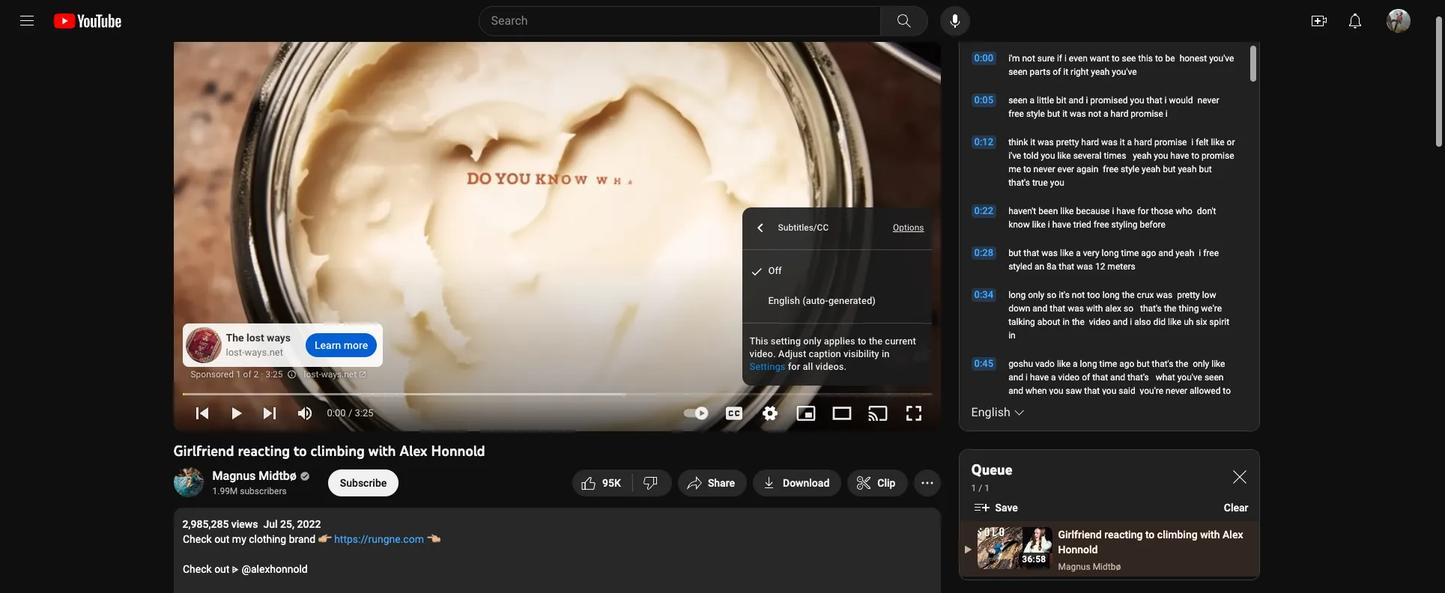 Task type: describe. For each thing, give the bounding box(es) containing it.
jul
[[263, 518, 278, 530]]

0 vertical spatial magnus
[[212, 469, 256, 483]]

english for english (auto-generated)
[[768, 295, 800, 307]]

yeah up those at the top
[[1142, 164, 1161, 175]]

0:45
[[974, 358, 994, 369]]

·
[[261, 369, 263, 380]]

spirit
[[1209, 317, 1229, 327]]

was up "told"
[[1038, 137, 1054, 148]]

that up an
[[1024, 248, 1039, 258]]

learn
[[315, 339, 341, 351]]

8a
[[1047, 261, 1057, 272]]

video inside long only so it's not too long the crux was  pretty low down and that was with alex so   that's the thing we're talking about in the  video and i also did like uh six spirit in
[[1089, 317, 1111, 327]]

have down been on the top right
[[1052, 220, 1071, 230]]

Subscribe text field
[[340, 477, 387, 489]]

vado
[[1035, 359, 1055, 369]]

menu inside youtube video player element
[[742, 250, 932, 323]]

share
[[708, 477, 735, 489]]

free inside the seen a little bit and i promised you that i would  never free style but it was not a hard promise i
[[1008, 109, 1024, 119]]

girlfriend for girlfriend reacting to climbing with alex honnold magnus midtbø
[[1058, 529, 1102, 541]]

was down 'very'
[[1077, 261, 1093, 272]]

a left little
[[1030, 95, 1035, 106]]

2,985,285 views
[[182, 518, 258, 530]]

seen inside the seen a little bit and i promised you that i would  never free style but it was not a hard promise i
[[1008, 95, 1028, 106]]

queue 1 / 1
[[971, 461, 1013, 494]]

this
[[1138, 53, 1153, 64]]

and down goshu at bottom right
[[1008, 372, 1023, 383]]

36:58
[[1022, 554, 1046, 565]]

yeah inside i'm not sure if i even want to see this to be  honest you've seen parts of it right yeah you've
[[1091, 67, 1110, 77]]

i'm not sure if i even want to see this to be  honest you've seen parts of it right yeah you've
[[1008, 53, 1234, 77]]

free inside goshu vado like a long time ago but that's the  only like and i have a video of that and that's   what you've seen and when you saw that you said  you're never allowed to free style or something
[[1008, 399, 1024, 410]]

free inside haven't been like because i have for those who  don't know like i have tried free styling before
[[1094, 220, 1109, 230]]

ever
[[1058, 164, 1074, 175]]

1.99 million subscribers element
[[212, 485, 307, 498]]

with for girlfriend reacting to climbing with alex honnold magnus midtbø
[[1200, 529, 1220, 541]]

(auto-
[[803, 295, 828, 307]]

long up down
[[1008, 290, 1026, 300]]

Clear text field
[[1224, 502, 1249, 514]]

parts
[[1030, 67, 1051, 77]]

lost
[[247, 332, 264, 344]]

very
[[1083, 248, 1099, 258]]

0:12
[[974, 136, 994, 148]]

long inside the but that was like a very long time ago and yeah  i free styled an 8a that was 12 meters
[[1102, 248, 1119, 258]]

english (auto-generated)
[[768, 295, 876, 307]]

download
[[783, 477, 830, 489]]

2 horizontal spatial the
[[1164, 303, 1177, 314]]

0 horizontal spatial hard
[[1081, 137, 1099, 148]]

1 out from the top
[[214, 533, 229, 545]]

1 for sponsored
[[236, 369, 241, 380]]

off
[[768, 265, 782, 276]]

but that was like a very long time ago and yeah  i free styled an 8a that was 12 meters
[[1008, 248, 1219, 272]]

a inside think it was pretty hard was it a hard promise  i felt like or i've told you like several times   yeah you have to promise me to never ever again  free style yeah but yeah but that's true you
[[1127, 137, 1132, 148]]

down
[[1008, 303, 1030, 314]]

for inside the this setting only applies to the current video. adjust caption visibility in settings for all videos.
[[788, 361, 800, 372]]

something
[[1058, 399, 1100, 410]]

english button
[[971, 404, 1029, 422]]

that right saw
[[1084, 386, 1100, 396]]

that right 8a
[[1059, 261, 1075, 272]]

never inside goshu vado like a long time ago but that's the  only like and i have a video of that and that's   what you've seen and when you saw that you said  you're never allowed to free style or something
[[1166, 386, 1188, 396]]

https://rungne.com
[[334, 533, 424, 545]]

goshu vado like a long time ago but that's the  only like and i have a video of that and that's   what you've seen and when you saw that you said  you're never allowed to free style or something
[[1008, 359, 1231, 410]]

subscribe
[[340, 477, 387, 489]]

seen a little bit and i promised you that i would  never free style but it was not a hard promise i
[[1008, 95, 1219, 119]]

did
[[1153, 317, 1166, 327]]

jul 25, 2022
[[263, 518, 321, 530]]

1 horizontal spatial in
[[1008, 330, 1016, 341]]

or inside goshu vado like a long time ago but that's the  only like and i have a video of that and that's   what you've seen and when you saw that you said  you're never allowed to free style or something
[[1047, 399, 1055, 410]]

hard inside the seen a little bit and i promised you that i would  never free style but it was not a hard promise i
[[1111, 109, 1129, 119]]

have inside goshu vado like a long time ago but that's the  only like and i have a video of that and that's   what you've seen and when you saw that you said  you're never allowed to free style or something
[[1030, 372, 1049, 383]]

magnus inside girlfriend reacting to climbing with alex honnold magnus midtbø
[[1058, 562, 1091, 572]]

promise inside the seen a little bit and i promised you that i would  never free style but it was not a hard promise i
[[1131, 109, 1163, 119]]

honnold for girlfriend reacting to climbing with alex honnold magnus midtbø
[[1058, 544, 1098, 556]]

not inside i'm not sure if i even want to see this to be  honest you've seen parts of it right yeah you've
[[1022, 53, 1035, 64]]

0 vertical spatial 3:25
[[266, 369, 283, 380]]

0 horizontal spatial you've
[[1112, 67, 1137, 77]]

you up those at the top
[[1154, 151, 1168, 161]]

👉🏼
[[318, 533, 331, 545]]

honest
[[1180, 53, 1207, 64]]

it down the seen a little bit and i promised you that i would  never free style but it was not a hard promise i
[[1120, 137, 1125, 148]]

magnus midtbø
[[212, 469, 297, 483]]

a down the 'promised'
[[1104, 109, 1108, 119]]

adjust
[[778, 348, 806, 360]]

all
[[803, 361, 813, 372]]

download button
[[753, 470, 842, 497]]

1 horizontal spatial the
[[1122, 290, 1135, 300]]

/ inside youtube video player element
[[348, 408, 352, 419]]

saw
[[1066, 386, 1082, 396]]

lost-ways.net link
[[304, 366, 366, 385]]

like up the ever
[[1057, 151, 1071, 161]]

it's
[[1059, 290, 1070, 300]]

and left what on the bottom of the page
[[1110, 372, 1125, 383]]

2 horizontal spatial 1
[[985, 483, 990, 494]]

girlfriend reacting to climbing with alex honnold
[[173, 442, 485, 460]]

that inside long only so it's not too long the crux was  pretty low down and that was with alex so   that's the thing we're talking about in the  video and i also did like uh six spirit in
[[1050, 303, 1066, 314]]

those
[[1151, 206, 1174, 217]]

Download text field
[[783, 477, 830, 489]]

was up 8a
[[1042, 248, 1058, 258]]

25,
[[280, 518, 294, 530]]

1 vertical spatial lost-
[[304, 369, 321, 380]]

alex
[[1105, 303, 1122, 314]]

ago inside goshu vado like a long time ago but that's the  only like and i have a video of that and that's   what you've seen and when you saw that you said  you're never allowed to free style or something
[[1119, 359, 1135, 369]]

36:58 link
[[977, 527, 1052, 571]]

i inside the but that was like a very long time ago and yeah  i free styled an 8a that was 12 meters
[[1199, 248, 1201, 258]]

clip button
[[848, 470, 908, 497]]

views
[[231, 518, 258, 530]]

to inside girlfriend reacting to climbing with alex honnold magnus midtbø
[[1145, 529, 1155, 541]]

current
[[885, 336, 916, 347]]

talking
[[1008, 317, 1035, 327]]

english for english
[[971, 405, 1011, 420]]

a up saw
[[1073, 359, 1078, 369]]

little
[[1037, 95, 1054, 106]]

alex for girlfriend reacting to climbing with alex honnold
[[400, 442, 427, 460]]

but up those at the top
[[1163, 164, 1176, 175]]

climbing for girlfriend reacting to climbing with alex honnold
[[311, 442, 365, 460]]

clothing
[[249, 533, 286, 545]]

goshu
[[1008, 359, 1033, 369]]

0:05
[[974, 94, 994, 106]]

i've
[[1008, 151, 1021, 161]]

like inside long only so it's not too long the crux was  pretty low down and that was with alex so   that's the thing we're talking about in the  video and i also did like uh six spirit in
[[1168, 317, 1182, 327]]

yeah down "felt" on the top right
[[1178, 164, 1197, 175]]

a down vado
[[1051, 372, 1056, 383]]

have inside think it was pretty hard was it a hard promise  i felt like or i've told you like several times   yeah you have to promise me to never ever again  free style yeah but yeah but that's true you
[[1170, 151, 1189, 161]]

magnus midtbø link
[[212, 468, 298, 485]]

1 vertical spatial 3:25
[[355, 408, 374, 419]]

like inside the but that was like a very long time ago and yeah  i free styled an 8a that was 12 meters
[[1060, 248, 1074, 258]]

the
[[226, 332, 244, 344]]

so
[[1047, 290, 1057, 300]]

1.99m subscribers
[[212, 486, 287, 497]]

you left saw
[[1049, 386, 1064, 396]]

1 check from the top
[[182, 533, 211, 545]]

like right "felt" on the top right
[[1211, 137, 1225, 148]]

video.
[[750, 348, 776, 360]]

a inside the but that was like a very long time ago and yeah  i free styled an 8a that was 12 meters
[[1076, 248, 1081, 258]]

lost-ways.net
[[304, 369, 357, 380]]

2 horizontal spatial hard
[[1134, 137, 1152, 148]]

Search text field
[[491, 11, 877, 31]]

that's inside think it was pretty hard was it a hard promise  i felt like or i've told you like several times   yeah you have to promise me to never ever again  free style yeah but yeah but that's true you
[[1008, 178, 1030, 188]]

sponsored
[[191, 369, 234, 380]]

https://rungne.com link
[[334, 533, 424, 545]]

girlfriend reacting to climbing with alex honnold by magnus midtbø 36 minutes element
[[1058, 527, 1247, 557]]

Clip text field
[[878, 477, 896, 489]]

9 5 k
[[602, 477, 621, 489]]

applies
[[824, 336, 855, 347]]

ways
[[267, 332, 291, 344]]

never inside the seen a little bit and i promised you that i would  never free style but it was not a hard promise i
[[1198, 95, 1219, 106]]

felt
[[1196, 137, 1209, 148]]

of inside youtube video player element
[[243, 369, 251, 380]]

styling
[[1111, 220, 1138, 230]]

clear
[[1224, 502, 1249, 514]]

0:34
[[974, 289, 994, 300]]

know
[[1008, 220, 1030, 230]]

pretty inside long only so it's not too long the crux was  pretty low down and that was with alex so   that's the thing we're talking about in the  video and i also did like uh six spirit in
[[1177, 290, 1200, 300]]

and left when
[[1008, 386, 1023, 396]]

uh
[[1184, 317, 1194, 327]]

sure
[[1038, 53, 1055, 64]]

me
[[1008, 164, 1021, 175]]

six
[[1196, 317, 1207, 327]]

transcript
[[971, 13, 1037, 31]]

seek slider slider
[[179, 384, 932, 401]]

in inside the this setting only applies to the current video. adjust caption visibility in settings for all videos.
[[882, 348, 890, 360]]

long up 'alex'
[[1103, 290, 1120, 300]]

only inside long only so it's not too long the crux was  pretty low down and that was with alex so   that's the thing we're talking about in the  video and i also did like uh six spirit in
[[1028, 290, 1045, 300]]

Share text field
[[708, 477, 735, 489]]

2
[[254, 369, 259, 380]]

and up "about"
[[1033, 303, 1048, 314]]

like right been on the top right
[[1060, 206, 1074, 217]]

only inside the this setting only applies to the current video. adjust caption visibility in settings for all videos.
[[803, 336, 821, 347]]

i inside i'm not sure if i even want to see this to be  honest you've seen parts of it right yeah you've
[[1065, 53, 1067, 64]]



Task type: vqa. For each thing, say whether or not it's contained in the screenshot.
ATTACKS
no



Task type: locate. For each thing, give the bounding box(es) containing it.
1 vertical spatial ways.net
[[321, 369, 357, 380]]

/ down the queue
[[979, 483, 982, 494]]

you've inside goshu vado like a long time ago but that's the  only like and i have a video of that and that's   what you've seen and when you saw that you said  you're never allowed to free style or something
[[1178, 372, 1202, 383]]

that up something
[[1092, 372, 1108, 383]]

the lost ways lost-ways.net
[[226, 332, 291, 358]]

1 horizontal spatial lost-
[[304, 369, 321, 380]]

0 vertical spatial ways.net
[[245, 347, 283, 358]]

2 vertical spatial only
[[1193, 359, 1209, 369]]

tried
[[1073, 220, 1091, 230]]

in down current
[[882, 348, 890, 360]]

options
[[893, 223, 924, 233]]

0:00 for 0:00
[[974, 52, 994, 64]]

2 horizontal spatial never
[[1198, 95, 1219, 106]]

with for girlfriend reacting to climbing with alex honnold
[[369, 442, 396, 460]]

1 inside youtube video player element
[[236, 369, 241, 380]]

honnold for girlfriend reacting to climbing with alex honnold
[[431, 442, 485, 460]]

you inside the seen a little bit and i promised you that i would  never free style but it was not a hard promise i
[[1130, 95, 1144, 106]]

climbing for girlfriend reacting to climbing with alex honnold magnus midtbø
[[1157, 529, 1198, 541]]

haven't
[[1008, 206, 1036, 217]]

1 vertical spatial /
[[979, 483, 982, 494]]

but inside the seen a little bit and i promised you that i would  never free style but it was not a hard promise i
[[1047, 109, 1060, 119]]

check left ⌲
[[182, 563, 211, 575]]

1 horizontal spatial 1
[[971, 483, 976, 494]]

like left the uh
[[1168, 317, 1182, 327]]

1 vertical spatial reacting
[[1104, 529, 1143, 541]]

and inside the seen a little bit and i promised you that i would  never free style but it was not a hard promise i
[[1069, 95, 1084, 106]]

learn more link
[[306, 333, 377, 357]]

seen
[[1008, 67, 1028, 77], [1008, 95, 1028, 106], [1205, 372, 1224, 383]]

reacting inside girlfriend reacting to climbing with alex honnold magnus midtbø
[[1104, 529, 1143, 541]]

midtbø inside "magnus midtbø" link
[[259, 469, 297, 483]]

1 vertical spatial or
[[1047, 399, 1055, 410]]

time up meters
[[1121, 248, 1139, 258]]

it up "told"
[[1030, 137, 1035, 148]]

1 vertical spatial you've
[[1112, 67, 1137, 77]]

0 horizontal spatial promise
[[1131, 109, 1163, 119]]

out left ⌲
[[214, 563, 229, 575]]

0 vertical spatial style
[[1026, 109, 1045, 119]]

girlfriend for girlfriend reacting to climbing with alex honnold
[[173, 442, 234, 460]]

5
[[608, 477, 614, 489]]

only left so
[[1028, 290, 1045, 300]]

bit
[[1056, 95, 1067, 106]]

check out my clothing brand 👉🏼 https://rungne.com
[[182, 533, 424, 545]]

of down if
[[1053, 67, 1061, 77]]

crux
[[1137, 290, 1154, 300]]

girlfriend inside girlfriend reacting to climbing with alex honnold magnus midtbø
[[1058, 529, 1102, 541]]

1 horizontal spatial for
[[1138, 206, 1149, 217]]

ago inside the but that was like a very long time ago and yeah  i free styled an 8a that was 12 meters
[[1141, 248, 1156, 258]]

time inside goshu vado like a long time ago but that's the  only like and i have a video of that and that's   what you've seen and when you saw that you said  you're never allowed to free style or something
[[1100, 359, 1117, 369]]

0 horizontal spatial midtbø
[[259, 469, 297, 483]]

style down little
[[1026, 109, 1045, 119]]

about
[[1037, 317, 1060, 327]]

36 minutes, 58 seconds element
[[1022, 554, 1046, 565]]

0 vertical spatial with
[[1086, 303, 1103, 314]]

0:00 inside youtube video player element
[[327, 408, 346, 419]]

clip
[[878, 477, 896, 489]]

youtube video player element
[[173, 0, 941, 432]]

▶
[[964, 545, 972, 556]]

1.99m
[[212, 486, 238, 497]]

climbing
[[311, 442, 365, 460], [1157, 529, 1198, 541]]

0 vertical spatial alex
[[400, 442, 427, 460]]

free inside think it was pretty hard was it a hard promise  i felt like or i've told you like several times   yeah you have to promise me to never ever again  free style yeah but yeah but that's true you
[[1103, 164, 1119, 175]]

transcript element
[[971, 13, 1037, 31]]

ways.net down learn more
[[321, 369, 357, 380]]

reacting for girlfriend reacting to climbing with alex honnold magnus midtbø
[[1104, 529, 1143, 541]]

not inside long only so it's not too long the crux was  pretty low down and that was with alex so   that's the thing we're talking about in the  video and i also did like uh six spirit in
[[1072, 290, 1085, 300]]

2 out from the top
[[214, 563, 229, 575]]

1 horizontal spatial magnus
[[1058, 562, 1091, 572]]

climbing inside girlfriend reacting to climbing with alex honnold magnus midtbø
[[1157, 529, 1198, 541]]

you down the ever
[[1050, 178, 1064, 188]]

0 vertical spatial video
[[1089, 317, 1111, 327]]

3:25 right ·
[[266, 369, 283, 380]]

not
[[1022, 53, 1035, 64], [1088, 109, 1101, 119], [1072, 290, 1085, 300]]

but down "felt" on the top right
[[1199, 164, 1212, 175]]

midtbø inside girlfriend reacting to climbing with alex honnold magnus midtbø
[[1093, 562, 1121, 572]]

0 vertical spatial you've
[[1209, 53, 1234, 64]]

the up the visibility
[[869, 336, 883, 347]]

0 vertical spatial lost-
[[226, 347, 245, 358]]

yeah down the want
[[1091, 67, 1110, 77]]

0 horizontal spatial the
[[869, 336, 883, 347]]

sponsored 1 of 2 · 3:25
[[191, 369, 283, 380]]

⌲
[[232, 563, 239, 575]]

0 horizontal spatial /
[[348, 408, 352, 419]]

but up styled
[[1008, 248, 1021, 258]]

2 vertical spatial seen
[[1205, 372, 1224, 383]]

promise down "felt" on the top right
[[1202, 151, 1234, 161]]

only inside goshu vado like a long time ago but that's the  only like and i have a video of that and that's   what you've seen and when you saw that you said  you're never allowed to free style or something
[[1193, 359, 1209, 369]]

midtbø
[[259, 469, 297, 483], [1093, 562, 1121, 572]]

or inside think it was pretty hard was it a hard promise  i felt like or i've told you like several times   yeah you have to promise me to never ever again  free style yeah but yeah but that's true you
[[1227, 137, 1235, 148]]

magnus up 1.99m
[[212, 469, 256, 483]]

1 horizontal spatial midtbø
[[1093, 562, 1121, 572]]

only up allowed in the right bottom of the page
[[1193, 359, 1209, 369]]

1 horizontal spatial climbing
[[1157, 529, 1198, 541]]

0 vertical spatial never
[[1198, 95, 1219, 106]]

style inside goshu vado like a long time ago but that's the  only like and i have a video of that and that's   what you've seen and when you saw that you said  you're never allowed to free style or something
[[1026, 399, 1045, 410]]

want
[[1090, 53, 1109, 64]]

0 horizontal spatial honnold
[[431, 442, 485, 460]]

and inside the but that was like a very long time ago and yeah  i free styled an 8a that was 12 meters
[[1159, 248, 1173, 258]]

1 horizontal spatial or
[[1227, 137, 1235, 148]]

because
[[1076, 206, 1110, 217]]

setting
[[771, 336, 801, 347]]

promise up think it was pretty hard was it a hard promise  i felt like or i've told you like several times   yeah you have to promise me to never ever again  free style yeah but yeah but that's true you
[[1131, 109, 1163, 119]]

0 horizontal spatial video
[[1058, 372, 1080, 383]]

ago down also
[[1119, 359, 1135, 369]]

check down 2,985,285
[[182, 533, 211, 545]]

style inside the seen a little bit and i promised you that i would  never free style but it was not a hard promise i
[[1026, 109, 1045, 119]]

1 horizontal spatial of
[[1053, 67, 1061, 77]]

my ad center image
[[287, 364, 296, 385]]

2 vertical spatial in
[[882, 348, 890, 360]]

true
[[1032, 178, 1048, 188]]

seen inside i'm not sure if i even want to see this to be  honest you've seen parts of it right yeah you've
[[1008, 67, 1028, 77]]

0:00 down lost-ways.net link on the left of the page
[[327, 408, 346, 419]]

not right i'm
[[1022, 53, 1035, 64]]

in down talking
[[1008, 330, 1016, 341]]

lost- down the
[[226, 347, 245, 358]]

was
[[1070, 109, 1086, 119], [1038, 137, 1054, 148], [1101, 137, 1118, 148], [1042, 248, 1058, 258], [1077, 261, 1093, 272], [1068, 303, 1084, 314]]

it inside the seen a little bit and i promised you that i would  never free style but it was not a hard promise i
[[1062, 109, 1068, 119]]

1 vertical spatial with
[[369, 442, 396, 460]]

1 horizontal spatial ways.net
[[321, 369, 357, 380]]

have
[[1170, 151, 1189, 161], [1117, 206, 1135, 217], [1052, 220, 1071, 230], [1030, 372, 1049, 383]]

not down the 'promised'
[[1088, 109, 1101, 119]]

0 vertical spatial the
[[1122, 290, 1135, 300]]

2 vertical spatial style
[[1026, 399, 1045, 410]]

girlfriend right 36:58 link
[[1058, 529, 1102, 541]]

and down 'alex'
[[1113, 317, 1128, 327]]

save button
[[965, 494, 1030, 521]]

never up true
[[1034, 164, 1055, 175]]

english down 0:45
[[971, 405, 1011, 420]]

1 vertical spatial alex
[[1223, 529, 1243, 541]]

options button
[[886, 214, 932, 243]]

ways.net down lost at the bottom
[[245, 347, 283, 358]]

free right the ever
[[1103, 164, 1119, 175]]

menu containing off
[[742, 250, 932, 323]]

👈🏼 check out ⌲ @alexhonnol
[[182, 533, 440, 593]]

0 vertical spatial ago
[[1141, 248, 1156, 258]]

i inside long only so it's not too long the crux was  pretty low down and that was with alex so   that's the thing we're talking about in the  video and i also did like uh six spirit in
[[1130, 317, 1132, 327]]

0 horizontal spatial time
[[1100, 359, 1117, 369]]

/ inside queue 1 / 1
[[979, 483, 982, 494]]

time
[[1121, 248, 1139, 258], [1100, 359, 1117, 369]]

that's inside long only so it's not too long the crux was  pretty low down and that was with alex so   that's the thing we're talking about in the  video and i also did like uh six spirit in
[[1140, 303, 1162, 314]]

1 vertical spatial girlfriend
[[1058, 529, 1102, 541]]

2 vertical spatial not
[[1072, 290, 1085, 300]]

1 vertical spatial in
[[1008, 330, 1016, 341]]

save
[[995, 502, 1018, 514]]

you right saw
[[1102, 386, 1117, 396]]

of inside i'm not sure if i even want to see this to be  honest you've seen parts of it right yeah you've
[[1053, 67, 1061, 77]]

right
[[1071, 67, 1089, 77]]

2 vertical spatial never
[[1166, 386, 1188, 396]]

girlfriend reacting to climbing with alex honnold magnus midtbø
[[1058, 529, 1243, 572]]

None search field
[[451, 6, 931, 36]]

alex inside girlfriend reacting to climbing with alex honnold magnus midtbø
[[1223, 529, 1243, 541]]

0 vertical spatial promise
[[1131, 109, 1163, 119]]

long inside goshu vado like a long time ago but that's the  only like and i have a video of that and that's   what you've seen and when you saw that you said  you're never allowed to free style or something
[[1080, 359, 1097, 369]]

1 horizontal spatial only
[[1028, 290, 1045, 300]]

it down bit
[[1062, 109, 1068, 119]]

lost- right my ad center image
[[304, 369, 321, 380]]

avatar image image
[[1387, 9, 1411, 33]]

1 horizontal spatial honnold
[[1058, 544, 1098, 556]]

never inside think it was pretty hard was it a hard promise  i felt like or i've told you like several times   yeah you have to promise me to never ever again  free style yeah but yeah but that's true you
[[1034, 164, 1055, 175]]

Save text field
[[995, 502, 1018, 514]]

when
[[1026, 386, 1047, 396]]

0 vertical spatial in
[[1063, 317, 1070, 327]]

3:25 down lost-ways.net link on the left of the page
[[355, 408, 374, 419]]

0:00 / 3:25
[[327, 408, 374, 419]]

video
[[1089, 317, 1111, 327], [1058, 372, 1080, 383]]

0 horizontal spatial in
[[882, 348, 890, 360]]

0 horizontal spatial 1
[[236, 369, 241, 380]]

1 horizontal spatial hard
[[1111, 109, 1129, 119]]

it left right
[[1063, 67, 1068, 77]]

style up haven't been like because i have for those who  don't know like i have tried free styling before
[[1121, 164, 1140, 175]]

1 vertical spatial only
[[803, 336, 821, 347]]

even
[[1069, 53, 1088, 64]]

0 horizontal spatial lost-
[[226, 347, 245, 358]]

2 horizontal spatial of
[[1082, 372, 1090, 383]]

and right bit
[[1069, 95, 1084, 106]]

you right the 'promised'
[[1130, 95, 1144, 106]]

or
[[1227, 137, 1235, 148], [1047, 399, 1055, 410]]

0:22
[[974, 205, 994, 217]]

like right vado
[[1057, 359, 1071, 369]]

2 vertical spatial the
[[869, 336, 883, 347]]

1 vertical spatial promise
[[1202, 151, 1234, 161]]

free inside the but that was like a very long time ago and yeah  i free styled an 8a that was 12 meters
[[1203, 248, 1219, 258]]

i inside goshu vado like a long time ago but that's the  only like and i have a video of that and that's   what you've seen and when you saw that you said  you're never allowed to free style or something
[[1026, 372, 1028, 383]]

low
[[1202, 290, 1216, 300]]

video up saw
[[1058, 372, 1080, 383]]

1 horizontal spatial 0:00
[[974, 52, 994, 64]]

0 horizontal spatial with
[[369, 442, 396, 460]]

out inside 👈🏼 check out ⌲ @alexhonnol
[[214, 563, 229, 575]]

0:00 for 0:00 / 3:25
[[327, 408, 346, 419]]

or left something
[[1047, 399, 1055, 410]]

promised
[[1090, 95, 1128, 106]]

subtitles/cc
[[778, 223, 829, 233]]

ago down before
[[1141, 248, 1156, 258]]

0 horizontal spatial pretty
[[1056, 137, 1079, 148]]

seen inside goshu vado like a long time ago but that's the  only like and i have a video of that and that's   what you've seen and when you saw that you said  you're never allowed to free style or something
[[1205, 372, 1224, 383]]

several
[[1073, 151, 1102, 161]]

caption
[[809, 348, 841, 360]]

1 vertical spatial 0:00
[[327, 408, 346, 419]]

hard down the seen a little bit and i promised you that i would  never free style but it was not a hard promise i
[[1134, 137, 1152, 148]]

also
[[1134, 317, 1151, 327]]

only up caption
[[803, 336, 821, 347]]

2022
[[297, 518, 321, 530]]

think it was pretty hard was it a hard promise  i felt like or i've told you like several times   yeah you have to promise me to never ever again  free style yeah but yeah but that's true you
[[1008, 137, 1235, 188]]

0 vertical spatial not
[[1022, 53, 1035, 64]]

and
[[1069, 95, 1084, 106], [1159, 248, 1173, 258], [1033, 303, 1048, 314], [1113, 317, 1128, 327], [1008, 372, 1023, 383], [1110, 372, 1125, 383], [1008, 386, 1023, 396]]

long up saw
[[1080, 359, 1097, 369]]

0 horizontal spatial climbing
[[311, 442, 365, 460]]

allowed
[[1190, 386, 1221, 396]]

0 horizontal spatial alex
[[400, 442, 427, 460]]

0 vertical spatial check
[[182, 533, 211, 545]]

with down too
[[1086, 303, 1103, 314]]

promise
[[1131, 109, 1163, 119], [1202, 151, 1234, 161]]

1 vertical spatial time
[[1100, 359, 1117, 369]]

that down this
[[1147, 95, 1162, 106]]

time inside the but that was like a very long time ago and yeah  i free styled an 8a that was 12 meters
[[1121, 248, 1139, 258]]

like up allowed in the right bottom of the page
[[1212, 359, 1225, 369]]

1 horizontal spatial 3:25
[[355, 408, 374, 419]]

was down right
[[1070, 109, 1086, 119]]

promise inside think it was pretty hard was it a hard promise  i felt like or i've told you like several times   yeah you have to promise me to never ever again  free style yeah but yeah but that's true you
[[1202, 151, 1234, 161]]

more
[[344, 339, 368, 351]]

my
[[232, 533, 246, 545]]

not inside the seen a little bit and i promised you that i would  never free style but it was not a hard promise i
[[1088, 109, 1101, 119]]

1 vertical spatial seen
[[1008, 95, 1028, 106]]

an
[[1035, 261, 1044, 272]]

yeah right several
[[1133, 151, 1152, 161]]

pretty up several
[[1056, 137, 1079, 148]]

honnold inside girlfriend reacting to climbing with alex honnold magnus midtbø
[[1058, 544, 1098, 556]]

magnus right 36 minutes, 58 seconds element
[[1058, 562, 1091, 572]]

style inside think it was pretty hard was it a hard promise  i felt like or i've told you like several times   yeah you have to promise me to never ever again  free style yeah but yeah but that's true you
[[1121, 164, 1140, 175]]

0 vertical spatial /
[[348, 408, 352, 419]]

i inside think it was pretty hard was it a hard promise  i felt like or i've told you like several times   yeah you have to promise me to never ever again  free style yeah but yeah but that's true you
[[1191, 137, 1194, 148]]

but inside goshu vado like a long time ago but that's the  only like and i have a video of that and that's   what you've seen and when you saw that you said  you're never allowed to free style or something
[[1137, 359, 1150, 369]]

have up those at the top
[[1170, 151, 1189, 161]]

styled
[[1008, 261, 1032, 272]]

magnus
[[212, 469, 256, 483], [1058, 562, 1091, 572]]

but
[[1047, 109, 1060, 119], [1163, 164, 1176, 175], [1199, 164, 1212, 175], [1008, 248, 1021, 258], [1137, 359, 1150, 369]]

think
[[1008, 137, 1028, 148]]

was inside the seen a little bit and i promised you that i would  never free style but it was not a hard promise i
[[1070, 109, 1086, 119]]

never down what on the bottom of the page
[[1166, 386, 1188, 396]]

1 vertical spatial climbing
[[1157, 529, 1198, 541]]

1 vertical spatial style
[[1121, 164, 1140, 175]]

haven't been like because i have for those who  don't know like i have tried free styling before
[[1008, 206, 1216, 230]]

1 horizontal spatial reacting
[[1104, 529, 1143, 541]]

0 vertical spatial 0:00
[[974, 52, 994, 64]]

/ down lost-ways.net link on the left of the page
[[348, 408, 352, 419]]

with
[[1086, 303, 1103, 314], [369, 442, 396, 460], [1200, 529, 1220, 541]]

that's inside goshu vado like a long time ago but that's the  only like and i have a video of that and that's   what you've seen and when you saw that you said  you're never allowed to free style or something
[[1152, 359, 1174, 369]]

to inside the this setting only applies to the current video. adjust caption visibility in settings for all videos.
[[858, 336, 866, 347]]

or right "felt" on the top right
[[1227, 137, 1235, 148]]

2 horizontal spatial not
[[1088, 109, 1101, 119]]

style down when
[[1026, 399, 1045, 410]]

1 horizontal spatial girlfriend
[[1058, 529, 1102, 541]]

not right it's
[[1072, 290, 1085, 300]]

out
[[214, 533, 229, 545], [214, 563, 229, 575]]

with inside girlfriend reacting to climbing with alex honnold magnus midtbø
[[1200, 529, 1220, 541]]

english left (auto-
[[768, 295, 800, 307]]

1 horizontal spatial never
[[1166, 386, 1188, 396]]

2 vertical spatial you've
[[1178, 372, 1202, 383]]

with inside long only so it's not too long the crux was  pretty low down and that was with alex so   that's the thing we're talking about in the  video and i also did like uh six spirit in
[[1086, 303, 1103, 314]]

lost- inside the lost ways lost-ways.net
[[226, 347, 245, 358]]

to inside goshu vado like a long time ago but that's the  only like and i have a video of that and that's   what you've seen and when you saw that you said  you're never allowed to free style or something
[[1223, 386, 1231, 396]]

alex for girlfriend reacting to climbing with alex honnold magnus midtbø
[[1223, 529, 1243, 541]]

1 for queue
[[971, 483, 976, 494]]

english inside youtube video player element
[[768, 295, 800, 307]]

2 horizontal spatial with
[[1200, 529, 1220, 541]]

0:28
[[974, 247, 994, 258]]

2 check from the top
[[182, 563, 211, 575]]

check inside 👈🏼 check out ⌲ @alexhonnol
[[182, 563, 211, 575]]

that inside the seen a little bit and i promised you that i would  never free style but it was not a hard promise i
[[1147, 95, 1162, 106]]

have up styling
[[1117, 206, 1135, 217]]

1 vertical spatial pretty
[[1177, 290, 1200, 300]]

brand
[[289, 533, 315, 545]]

clear button
[[1212, 494, 1261, 521]]

of inside goshu vado like a long time ago but that's the  only like and i have a video of that and that's   what you've seen and when you saw that you said  you're never allowed to free style or something
[[1082, 372, 1090, 383]]

1 vertical spatial honnold
[[1058, 544, 1098, 556]]

of up saw
[[1082, 372, 1090, 383]]

before
[[1140, 220, 1166, 230]]

ways.net inside the lost ways lost-ways.net
[[245, 347, 283, 358]]

12
[[1095, 261, 1105, 272]]

0 horizontal spatial not
[[1022, 53, 1035, 64]]

seen up allowed in the right bottom of the page
[[1205, 372, 1224, 383]]

1 horizontal spatial pretty
[[1177, 290, 1200, 300]]

free up think
[[1008, 109, 1024, 119]]

was up several
[[1101, 137, 1118, 148]]

0:00 left i'm
[[974, 52, 994, 64]]

english inside dropdown button
[[971, 405, 1011, 420]]

you right "told"
[[1041, 151, 1055, 161]]

reacting for girlfriend reacting to climbing with alex honnold
[[238, 442, 290, 460]]

0 vertical spatial out
[[214, 533, 229, 545]]

2 horizontal spatial you've
[[1209, 53, 1234, 64]]

free
[[1008, 109, 1024, 119], [1103, 164, 1119, 175], [1094, 220, 1109, 230], [1203, 248, 1219, 258], [1008, 399, 1024, 410]]

0 horizontal spatial girlfriend
[[173, 442, 234, 460]]

that's down crux
[[1140, 303, 1162, 314]]

you
[[1130, 95, 1144, 106], [1041, 151, 1055, 161], [1154, 151, 1168, 161], [1050, 178, 1064, 188], [1049, 386, 1064, 396], [1102, 386, 1117, 396]]

1 horizontal spatial video
[[1089, 317, 1111, 327]]

menu
[[742, 250, 932, 323]]

meters
[[1108, 261, 1136, 272]]

video inside goshu vado like a long time ago but that's the  only like and i have a video of that and that's   what you've seen and when you saw that you said  you're never allowed to free style or something
[[1058, 372, 1080, 383]]

video down 'alex'
[[1089, 317, 1111, 327]]

and down before
[[1159, 248, 1173, 258]]

you're
[[1140, 386, 1164, 396]]

it inside i'm not sure if i even want to see this to be  honest you've seen parts of it right yeah you've
[[1063, 67, 1068, 77]]

never up "felt" on the top right
[[1198, 95, 1219, 106]]

0 vertical spatial or
[[1227, 137, 1235, 148]]

the up did
[[1164, 303, 1177, 314]]

autoplay is on image
[[681, 408, 708, 419]]

a down the seen a little bit and i promised you that i would  never free style but it was not a hard promise i
[[1127, 137, 1132, 148]]

was inside long only so it's not too long the crux was  pretty low down and that was with alex so   that's the thing we're talking about in the  video and i also did like uh six spirit in
[[1068, 303, 1084, 314]]

like
[[1211, 137, 1225, 148], [1057, 151, 1071, 161], [1060, 206, 1074, 217], [1032, 220, 1046, 230], [1060, 248, 1074, 258], [1168, 317, 1182, 327], [1057, 359, 1071, 369], [1212, 359, 1225, 369]]

0 horizontal spatial ago
[[1119, 359, 1135, 369]]

1 vertical spatial not
[[1088, 109, 1101, 119]]

1
[[236, 369, 241, 380], [971, 483, 976, 494], [985, 483, 990, 494]]

1 vertical spatial check
[[182, 563, 211, 575]]

like left 'very'
[[1060, 248, 1074, 258]]

queue
[[971, 461, 1013, 479]]

0 horizontal spatial or
[[1047, 399, 1055, 410]]

1 horizontal spatial alex
[[1223, 529, 1243, 541]]

1 vertical spatial for
[[788, 361, 800, 372]]

seen left little
[[1008, 95, 1028, 106]]

learn more
[[315, 339, 368, 351]]

subscribers
[[240, 486, 287, 497]]

0 horizontal spatial for
[[788, 361, 800, 372]]

2 vertical spatial with
[[1200, 529, 1220, 541]]

1 vertical spatial that's
[[1140, 303, 1162, 314]]

pretty inside think it was pretty hard was it a hard promise  i felt like or i've told you like several times   yeah you have to promise me to never ever again  free style yeah but yeah but that's true you
[[1056, 137, 1079, 148]]

but down bit
[[1047, 109, 1060, 119]]

0 horizontal spatial magnus
[[212, 469, 256, 483]]

but inside the but that was like a very long time ago and yeah  i free styled an 8a that was 12 meters
[[1008, 248, 1021, 258]]

the inside the this setting only applies to the current video. adjust caption visibility in settings for all videos.
[[869, 336, 883, 347]]

generated)
[[828, 295, 876, 307]]

1 vertical spatial ago
[[1119, 359, 1135, 369]]

midtbø up subscribers
[[259, 469, 297, 483]]

2,985,285
[[182, 518, 229, 530]]

2 horizontal spatial only
[[1193, 359, 1209, 369]]

like down been on the top right
[[1032, 220, 1046, 230]]

what
[[1156, 372, 1175, 383]]

for inside haven't been like because i have for those who  don't know like i have tried free styling before
[[1138, 206, 1149, 217]]



